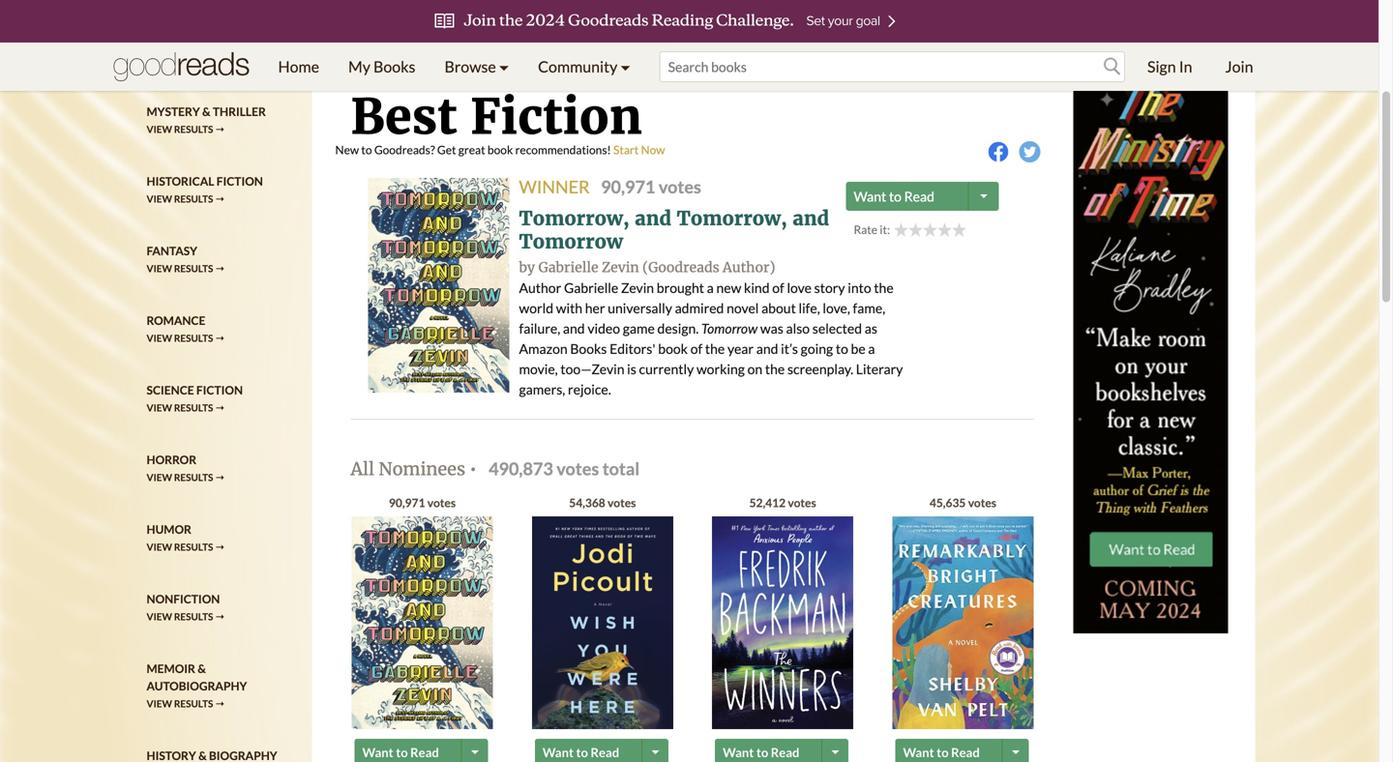Task type: describe. For each thing, give the bounding box(es) containing it.
new to goodreads? get great book recommendations! start now
[[335, 143, 665, 157]]

1 vertical spatial tomorrow
[[702, 320, 758, 337]]

& for memoir & autobiography view results →
[[198, 662, 206, 676]]

results inside mystery & thriller view results →
[[174, 124, 213, 135]]

results inside humor view results →
[[174, 542, 213, 553]]

fantasy
[[147, 244, 197, 258]]

mystery & thriller
[[880, 47, 1019, 63]]

author
[[519, 280, 562, 296]]

wish you were here by jodi picoult image
[[532, 517, 673, 732]]

thriller for mystery & thriller view results →
[[213, 105, 266, 119]]

video
[[588, 320, 620, 337]]

view inside memoir & autobiography view results →
[[147, 698, 172, 710]]

→ inside mystery & thriller view results →
[[215, 124, 225, 135]]

design.
[[658, 320, 699, 337]]

start now link
[[614, 143, 665, 157]]

horror
[[147, 453, 196, 467]]

books inside 'link'
[[374, 57, 416, 76]]

nonfiction view results →
[[147, 592, 225, 623]]

amazon
[[519, 341, 568, 357]]

nominees
[[379, 459, 466, 480]]

with
[[556, 300, 583, 316]]

share on twitter image
[[1019, 141, 1041, 163]]

start
[[614, 143, 639, 157]]

tomorrow, and tomorrow, and tomorrow link
[[519, 207, 830, 254]]

romance
[[147, 314, 205, 328]]

historical fiction view results →
[[147, 174, 263, 205]]

fiction for historical fiction view results →
[[217, 174, 263, 188]]

→ inside memoir & autobiography view results →
[[215, 698, 225, 710]]

gabrielle inside winner 90,971 votes tomorrow, and tomorrow, and tomorrow by gabrielle zevin (goodreads author)
[[538, 259, 599, 276]]

Search for books to add to your shelves search field
[[660, 51, 1125, 82]]

the winners by fredrik backman image
[[712, 517, 854, 731]]

want for 54,368 votes
[[543, 745, 574, 761]]

also
[[786, 320, 810, 337]]

community ▾
[[538, 57, 631, 76]]

all
[[351, 459, 374, 480]]

results inside historical fiction view results →
[[174, 193, 213, 205]]

great
[[458, 143, 485, 157]]

browse
[[445, 57, 496, 76]]

view inside humor view results →
[[147, 542, 172, 553]]

read for 45,635 votes
[[951, 745, 980, 761]]

fiction for science fiction view results →
[[196, 383, 243, 397]]

as
[[865, 320, 878, 337]]

→ inside humor view results →
[[215, 542, 225, 553]]

memoir & autobiography view results →
[[147, 662, 247, 710]]

too—zevin
[[561, 361, 625, 377]]

currently
[[639, 361, 694, 377]]

gabrielle zevin link
[[538, 259, 639, 276]]

54,368 votes
[[569, 496, 636, 510]]

mystery & thriller link
[[880, 46, 1035, 63]]

▾ for community ▾
[[621, 57, 631, 76]]

historical
[[147, 174, 214, 188]]

votes for 90,971 votes
[[427, 496, 456, 510]]

read for 54,368 votes
[[591, 745, 619, 761]]

thriller for mystery & thriller
[[957, 47, 1019, 63]]

→ inside historical fiction view results →
[[215, 193, 225, 205]]

1 vertical spatial tomorrow, and tomorrow, and tomorrow by gabrielle zevin image
[[352, 517, 493, 732]]

and inside "author gabrielle zevin brought a new kind of love story into the world with her universally admired novel about life, love, fame, failure, and video game design."
[[563, 320, 585, 337]]

year
[[728, 341, 754, 357]]

gamers,
[[519, 381, 565, 398]]

selected
[[813, 320, 862, 337]]

share on facebook image
[[988, 141, 1010, 163]]

was
[[761, 320, 784, 337]]

editors'
[[610, 341, 656, 357]]

failure,
[[519, 320, 561, 337]]

community ▾ button
[[524, 43, 645, 91]]

join
[[1226, 57, 1254, 76]]

(goodreads
[[643, 259, 720, 276]]

rate
[[854, 223, 878, 237]]

results inside horror view results →
[[174, 472, 213, 484]]

on
[[748, 361, 763, 377]]

▾ for browse ▾
[[499, 57, 509, 76]]

results inside memoir & autobiography view results →
[[174, 698, 213, 710]]

it's
[[781, 341, 798, 357]]

humor
[[147, 523, 192, 537]]

author)
[[723, 259, 776, 276]]

going
[[801, 341, 833, 357]]

movie,
[[519, 361, 558, 377]]

winner
[[519, 176, 590, 197]]

results inside the romance view results →
[[174, 333, 213, 344]]

votes for 45,635 votes
[[968, 496, 997, 510]]

game
[[623, 320, 655, 337]]

remarkably bright creatures by shelby van pelt image
[[893, 517, 1034, 731]]

total
[[603, 458, 640, 480]]

want to read button for 52,412 votes
[[715, 739, 825, 763]]

novel
[[727, 300, 759, 316]]

view inside the romance view results →
[[147, 333, 172, 344]]

1 vertical spatial the
[[705, 341, 725, 357]]

•
[[470, 459, 477, 480]]

science fiction view results →
[[147, 383, 243, 414]]

votes inside the all nominees • 490,873 votes total
[[557, 458, 599, 480]]

be
[[851, 341, 866, 357]]

sign in link
[[1133, 43, 1207, 91]]

my books
[[348, 57, 416, 76]]

about
[[762, 300, 796, 316]]

votes for 54,368 votes
[[608, 496, 636, 510]]

votes inside winner 90,971 votes tomorrow, and tomorrow, and tomorrow by gabrielle zevin (goodreads author)
[[659, 176, 701, 197]]

zevin inside "author gabrielle zevin brought a new kind of love story into the world with her universally admired novel about life, love, fame, failure, and video game design."
[[621, 280, 654, 296]]

fiction view results →
[[147, 35, 225, 65]]

is
[[627, 361, 637, 377]]

a inside was also selected as amazon books editors' book of the year and it's going to be a movie, too—zevin is currently working on the screenplay. literary gamers, rejoice.
[[868, 341, 875, 357]]

fiction for best fiction
[[471, 87, 643, 147]]

author gabrielle zevin brought a new kind of love story into the world with her universally admired novel about life, love, fame, failure, and video game design.
[[519, 280, 894, 337]]

love
[[787, 280, 812, 296]]

54,368
[[569, 496, 606, 510]]

science
[[147, 383, 194, 397]]

join link
[[1211, 43, 1268, 91]]

view inside historical fiction view results →
[[147, 193, 172, 205]]

45,635 votes
[[930, 496, 997, 510]]

life,
[[799, 300, 820, 316]]

of inside was also selected as amazon books editors' book of the year and it's going to be a movie, too—zevin is currently working on the screenplay. literary gamers, rejoice.
[[691, 341, 703, 357]]

2 tomorrow, from the left
[[677, 207, 788, 231]]

→ inside horror view results →
[[215, 472, 225, 484]]

a inside "author gabrielle zevin brought a new kind of love story into the world with her universally admired novel about life, love, fame, failure, and video game design."
[[707, 280, 714, 296]]

0 vertical spatial tomorrow, and tomorrow, and tomorrow by gabrielle zevin image
[[368, 178, 510, 393]]

all nominees • 490,873 votes total
[[351, 458, 640, 480]]



Task type: locate. For each thing, give the bounding box(es) containing it.
results down science
[[174, 402, 213, 414]]

read for 52,412 votes
[[771, 745, 800, 761]]

→ inside the nonfiction view results →
[[215, 611, 225, 623]]

love,
[[823, 300, 850, 316]]

view up mystery & thriller view results →
[[147, 54, 172, 65]]

results inside science fiction view results →
[[174, 402, 213, 414]]

2 ▾ from the left
[[621, 57, 631, 76]]

rate it:
[[854, 223, 890, 237]]

4 → from the top
[[215, 263, 225, 275]]

9 results from the top
[[174, 611, 213, 623]]

0 vertical spatial of
[[772, 280, 785, 296]]

▾ inside browse ▾ dropdown button
[[499, 57, 509, 76]]

1 vertical spatial a
[[868, 341, 875, 357]]

autobiography
[[147, 680, 247, 694]]

9 view from the top
[[147, 611, 172, 623]]

zevin
[[602, 259, 639, 276], [621, 280, 654, 296]]

want to read button for 54,368 votes
[[535, 739, 644, 763]]

and down was at the top right
[[756, 341, 778, 357]]

the
[[874, 280, 894, 296], [705, 341, 725, 357], [765, 361, 785, 377]]

1 horizontal spatial of
[[772, 280, 785, 296]]

results down nonfiction
[[174, 611, 213, 623]]

votes down nominees
[[427, 496, 456, 510]]

1 → from the top
[[215, 54, 225, 65]]

kind
[[744, 280, 770, 296]]

& for mystery & thriller view results →
[[202, 105, 211, 119]]

1 vertical spatial of
[[691, 341, 703, 357]]

new
[[717, 280, 742, 296]]

10 → from the top
[[215, 698, 225, 710]]

→ inside fantasy view results →
[[215, 263, 225, 275]]

zevin inside winner 90,971 votes tomorrow, and tomorrow, and tomorrow by gabrielle zevin (goodreads author)
[[602, 259, 639, 276]]

90,971 down nominees
[[389, 496, 425, 510]]

results down horror
[[174, 472, 213, 484]]

→ up historical fiction view results →
[[215, 124, 225, 135]]

books inside was also selected as amazon books editors' book of the year and it's going to be a movie, too—zevin is currently working on the screenplay. literary gamers, rejoice.
[[570, 341, 607, 357]]

fame,
[[853, 300, 886, 316]]

tomorrow up gabrielle zevin link
[[519, 230, 623, 254]]

the right into
[[874, 280, 894, 296]]

→ down autobiography
[[215, 698, 225, 710]]

10 results from the top
[[174, 698, 213, 710]]

goodreads?
[[374, 143, 435, 157]]

browse ▾ button
[[430, 43, 524, 91]]

view inside horror view results →
[[147, 472, 172, 484]]

get
[[437, 143, 456, 157]]

1 vertical spatial gabrielle
[[564, 280, 619, 296]]

want to read for 52,412 votes
[[723, 745, 800, 761]]

0 vertical spatial thriller
[[957, 47, 1019, 63]]

view down horror
[[147, 472, 172, 484]]

want to read
[[854, 188, 935, 205], [362, 745, 439, 761], [543, 745, 619, 761], [723, 745, 800, 761], [903, 745, 980, 761]]

0 horizontal spatial ▾
[[499, 57, 509, 76]]

1 vertical spatial zevin
[[621, 280, 654, 296]]

humor view results →
[[147, 523, 225, 553]]

0 vertical spatial book
[[488, 143, 513, 157]]

view down nonfiction
[[147, 611, 172, 623]]

winner 90,971 votes tomorrow, and tomorrow, and tomorrow by gabrielle zevin (goodreads author)
[[519, 176, 830, 276]]

→ up humor view results →
[[215, 472, 225, 484]]

universally
[[608, 300, 672, 316]]

gabrielle
[[538, 259, 599, 276], [564, 280, 619, 296]]

mystery for mystery & thriller
[[880, 47, 943, 63]]

&
[[945, 47, 955, 63], [202, 105, 211, 119], [198, 662, 206, 676]]

0 vertical spatial books
[[374, 57, 416, 76]]

3 results from the top
[[174, 193, 213, 205]]

results inside the nonfiction view results →
[[174, 611, 213, 623]]

1 horizontal spatial book
[[658, 341, 688, 357]]

want to read button for 90,971 votes
[[355, 739, 464, 763]]

to inside was also selected as amazon books editors' book of the year and it's going to be a movie, too—zevin is currently working on the screenplay. literary gamers, rejoice.
[[836, 341, 849, 357]]

results up historical
[[174, 124, 213, 135]]

mystery & thriller view results →
[[147, 105, 266, 135]]

→ inside fiction view results →
[[215, 54, 225, 65]]

brought
[[657, 280, 704, 296]]

90,971 inside winner 90,971 votes tomorrow, and tomorrow, and tomorrow by gabrielle zevin (goodreads author)
[[601, 176, 655, 197]]

& inside mystery & thriller link
[[945, 47, 955, 63]]

book down design.
[[658, 341, 688, 357]]

view inside fiction view results →
[[147, 54, 172, 65]]

8 → from the top
[[215, 542, 225, 553]]

memoir
[[147, 662, 195, 676]]

tomorrow, up author)
[[677, 207, 788, 231]]

& inside mystery & thriller view results →
[[202, 105, 211, 119]]

world
[[519, 300, 554, 316]]

rejoice.
[[568, 381, 611, 398]]

and up (goodreads
[[635, 207, 672, 231]]

0 horizontal spatial books
[[374, 57, 416, 76]]

0 horizontal spatial thriller
[[213, 105, 266, 119]]

book right great
[[488, 143, 513, 157]]

a right be
[[868, 341, 875, 357]]

the right on
[[765, 361, 785, 377]]

1 horizontal spatial tomorrow
[[702, 320, 758, 337]]

2 view from the top
[[147, 124, 172, 135]]

1 horizontal spatial the
[[765, 361, 785, 377]]

& inside memoir & autobiography view results →
[[198, 662, 206, 676]]

2 vertical spatial the
[[765, 361, 785, 377]]

sign
[[1148, 57, 1176, 76]]

results inside fiction view results →
[[174, 54, 213, 65]]

→
[[215, 54, 225, 65], [215, 124, 225, 135], [215, 193, 225, 205], [215, 263, 225, 275], [215, 333, 225, 344], [215, 402, 225, 414], [215, 472, 225, 484], [215, 542, 225, 553], [215, 611, 225, 623], [215, 698, 225, 710]]

0 horizontal spatial the
[[705, 341, 725, 357]]

books right my in the left top of the page
[[374, 57, 416, 76]]

▾ right community
[[621, 57, 631, 76]]

→ up mystery & thriller view results →
[[215, 54, 225, 65]]

4 results from the top
[[174, 263, 213, 275]]

into
[[848, 280, 872, 296]]

results down fantasy
[[174, 263, 213, 275]]

490,873
[[489, 458, 553, 480]]

1 horizontal spatial books
[[570, 341, 607, 357]]

0 horizontal spatial tomorrow,
[[519, 207, 630, 231]]

45,635
[[930, 496, 966, 510]]

3 → from the top
[[215, 193, 225, 205]]

▾ right browse at top
[[499, 57, 509, 76]]

view down historical
[[147, 193, 172, 205]]

view inside science fiction view results →
[[147, 402, 172, 414]]

a left new
[[707, 280, 714, 296]]

1 vertical spatial &
[[202, 105, 211, 119]]

admired
[[675, 300, 724, 316]]

votes right 45,635
[[968, 496, 997, 510]]

0 vertical spatial tomorrow
[[519, 230, 623, 254]]

2 vertical spatial &
[[198, 662, 206, 676]]

fiction inside historical fiction view results →
[[217, 174, 263, 188]]

book inside was also selected as amazon books editors' book of the year and it's going to be a movie, too—zevin is currently working on the screenplay. literary gamers, rejoice.
[[658, 341, 688, 357]]

90,971
[[601, 176, 655, 197], [389, 496, 425, 510]]

group
[[894, 223, 967, 237]]

advertisement region
[[315, 0, 1253, 24], [1074, 53, 1229, 634]]

1 tomorrow, from the left
[[519, 207, 630, 231]]

want to read for 90,971 votes
[[362, 745, 439, 761]]

of down design.
[[691, 341, 703, 357]]

nonfiction
[[147, 592, 220, 606]]

the up working
[[705, 341, 725, 357]]

1 horizontal spatial thriller
[[957, 47, 1019, 63]]

1 vertical spatial advertisement region
[[1074, 53, 1229, 634]]

fiction right historical
[[217, 174, 263, 188]]

7 results from the top
[[174, 472, 213, 484]]

and down "with"
[[563, 320, 585, 337]]

tomorrow, and tomorrow, and tomorrow by gabrielle zevin image
[[368, 178, 510, 393], [352, 517, 493, 732]]

results down romance
[[174, 333, 213, 344]]

0 vertical spatial a
[[707, 280, 714, 296]]

in
[[1179, 57, 1193, 76]]

1 results from the top
[[174, 54, 213, 65]]

it:
[[880, 223, 890, 237]]

view down romance
[[147, 333, 172, 344]]

of up the about
[[772, 280, 785, 296]]

90,971 down start
[[601, 176, 655, 197]]

1 vertical spatial thriller
[[213, 105, 266, 119]]

0 vertical spatial advertisement region
[[315, 0, 1253, 24]]

view inside the nonfiction view results →
[[147, 611, 172, 623]]

of inside "author gabrielle zevin brought a new kind of love story into the world with her universally admired novel about life, love, fame, failure, and video game design."
[[772, 280, 785, 296]]

view down memoir
[[147, 698, 172, 710]]

results inside fantasy view results →
[[174, 263, 213, 275]]

a
[[707, 280, 714, 296], [868, 341, 875, 357]]

→ up the romance view results →
[[215, 263, 225, 275]]

1 horizontal spatial ▾
[[621, 57, 631, 76]]

want to read button for 45,635 votes
[[896, 739, 1005, 763]]

1 horizontal spatial mystery
[[880, 47, 943, 63]]

view down science
[[147, 402, 172, 414]]

5 view from the top
[[147, 333, 172, 344]]

tomorrow inside winner 90,971 votes tomorrow, and tomorrow, and tomorrow by gabrielle zevin (goodreads author)
[[519, 230, 623, 254]]

1 ▾ from the left
[[499, 57, 509, 76]]

fiction inside science fiction view results →
[[196, 383, 243, 397]]

new
[[335, 143, 359, 157]]

and inside was also selected as amazon books editors' book of the year and it's going to be a movie, too—zevin is currently working on the screenplay. literary gamers, rejoice.
[[756, 341, 778, 357]]

0 horizontal spatial book
[[488, 143, 513, 157]]

1 vertical spatial books
[[570, 341, 607, 357]]

0 vertical spatial &
[[945, 47, 955, 63]]

want to read for 45,635 votes
[[903, 745, 980, 761]]

want for 45,635 votes
[[903, 745, 934, 761]]

best fiction
[[351, 87, 643, 147]]

votes down total
[[608, 496, 636, 510]]

and left rate in the right of the page
[[793, 207, 830, 231]]

1 view from the top
[[147, 54, 172, 65]]

1 vertical spatial book
[[658, 341, 688, 357]]

1 vertical spatial mystery
[[147, 105, 200, 119]]

working
[[697, 361, 745, 377]]

0 vertical spatial the
[[874, 280, 894, 296]]

recommendations!
[[515, 143, 611, 157]]

menu
[[264, 43, 645, 91]]

7 → from the top
[[215, 472, 225, 484]]

→ inside the romance view results →
[[215, 333, 225, 344]]

6 view from the top
[[147, 402, 172, 414]]

8 view from the top
[[147, 542, 172, 553]]

home link
[[264, 43, 334, 91]]

5 results from the top
[[174, 333, 213, 344]]

thriller inside mystery & thriller view results →
[[213, 105, 266, 119]]

0 vertical spatial 90,971
[[601, 176, 655, 197]]

9 → from the top
[[215, 611, 225, 623]]

fiction down community
[[471, 87, 643, 147]]

results down autobiography
[[174, 698, 213, 710]]

tomorrow up year
[[702, 320, 758, 337]]

was also selected as amazon books editors' book of the year and it's going to be a movie, too—zevin is currently working on the screenplay. literary gamers, rejoice.
[[519, 320, 903, 398]]

→ up nonfiction
[[215, 542, 225, 553]]

fiction up mystery & thriller view results →
[[147, 35, 193, 49]]

0 horizontal spatial tomorrow
[[519, 230, 623, 254]]

fiction right science
[[196, 383, 243, 397]]

6 → from the top
[[215, 402, 225, 414]]

2 results from the top
[[174, 124, 213, 135]]

want to read button
[[854, 182, 935, 211], [355, 739, 464, 763], [535, 739, 644, 763], [715, 739, 825, 763], [896, 739, 1005, 763]]

to
[[361, 143, 372, 157], [889, 188, 902, 205], [836, 341, 849, 357], [396, 745, 408, 761], [576, 745, 588, 761], [757, 745, 769, 761], [937, 745, 949, 761]]

2 horizontal spatial the
[[874, 280, 894, 296]]

1 horizontal spatial tomorrow,
[[677, 207, 788, 231]]

fantasy view results →
[[147, 244, 225, 275]]

votes up tomorrow, and tomorrow, and tomorrow link
[[659, 176, 701, 197]]

view up historical
[[147, 124, 172, 135]]

10 view from the top
[[147, 698, 172, 710]]

52,412 votes
[[750, 496, 816, 510]]

0 vertical spatial zevin
[[602, 259, 639, 276]]

book
[[488, 143, 513, 157], [658, 341, 688, 357]]

literary
[[856, 361, 903, 377]]

results down historical
[[174, 193, 213, 205]]

gabrielle up the author
[[538, 259, 599, 276]]

mystery inside mystery & thriller view results →
[[147, 105, 200, 119]]

0 vertical spatial gabrielle
[[538, 259, 599, 276]]

1 vertical spatial 90,971
[[389, 496, 425, 510]]

7 view from the top
[[147, 472, 172, 484]]

90,971 votes
[[389, 496, 456, 510]]

votes for 52,412 votes
[[788, 496, 816, 510]]

view down humor
[[147, 542, 172, 553]]

→ up science fiction view results →
[[215, 333, 225, 344]]

3 view from the top
[[147, 193, 172, 205]]

books up too—zevin
[[570, 341, 607, 357]]

5 → from the top
[[215, 333, 225, 344]]

view
[[147, 54, 172, 65], [147, 124, 172, 135], [147, 193, 172, 205], [147, 263, 172, 275], [147, 333, 172, 344], [147, 402, 172, 414], [147, 472, 172, 484], [147, 542, 172, 553], [147, 611, 172, 623], [147, 698, 172, 710]]

home
[[278, 57, 319, 76]]

fiction inside fiction view results →
[[147, 35, 193, 49]]

0 horizontal spatial a
[[707, 280, 714, 296]]

books
[[374, 57, 416, 76], [570, 341, 607, 357]]

0 horizontal spatial of
[[691, 341, 703, 357]]

→ inside science fiction view results →
[[215, 402, 225, 414]]

want to read for 54,368 votes
[[543, 745, 619, 761]]

0 vertical spatial mystery
[[880, 47, 943, 63]]

→ up horror view results →
[[215, 402, 225, 414]]

1 horizontal spatial a
[[868, 341, 875, 357]]

want for 90,971 votes
[[362, 745, 394, 761]]

gabrielle down gabrielle zevin link
[[564, 280, 619, 296]]

menu containing home
[[264, 43, 645, 91]]

view inside fantasy view results →
[[147, 263, 172, 275]]

view inside mystery & thriller view results →
[[147, 124, 172, 135]]

my
[[348, 57, 371, 76]]

by
[[519, 259, 535, 276]]

→ down nonfiction
[[215, 611, 225, 623]]

votes right 52,412
[[788, 496, 816, 510]]

4 view from the top
[[147, 263, 172, 275]]

her
[[585, 300, 605, 316]]

story
[[814, 280, 845, 296]]

results down humor
[[174, 542, 213, 553]]

now
[[641, 143, 665, 157]]

view down fantasy
[[147, 263, 172, 275]]

browse ▾
[[445, 57, 509, 76]]

1 horizontal spatial 90,971
[[601, 176, 655, 197]]

mystery for mystery & thriller view results →
[[147, 105, 200, 119]]

results up mystery & thriller view results →
[[174, 54, 213, 65]]

& for mystery & thriller
[[945, 47, 955, 63]]

romance view results →
[[147, 314, 225, 344]]

read for 90,971 votes
[[410, 745, 439, 761]]

tomorrow, down winner
[[519, 207, 630, 231]]

votes up 54,368 in the bottom left of the page
[[557, 458, 599, 480]]

screenplay.
[[788, 361, 854, 377]]

0 horizontal spatial 90,971
[[389, 496, 425, 510]]

2 → from the top
[[215, 124, 225, 135]]

▾ inside community ▾ popup button
[[621, 57, 631, 76]]

6 results from the top
[[174, 402, 213, 414]]

my books link
[[334, 43, 430, 91]]

8 results from the top
[[174, 542, 213, 553]]

community
[[538, 57, 618, 76]]

mystery
[[880, 47, 943, 63], [147, 105, 200, 119]]

results
[[174, 54, 213, 65], [174, 124, 213, 135], [174, 193, 213, 205], [174, 263, 213, 275], [174, 333, 213, 344], [174, 402, 213, 414], [174, 472, 213, 484], [174, 542, 213, 553], [174, 611, 213, 623], [174, 698, 213, 710]]

the inside "author gabrielle zevin brought a new kind of love story into the world with her universally admired novel about life, love, fame, failure, and video game design."
[[874, 280, 894, 296]]

horror view results →
[[147, 453, 225, 484]]

0 horizontal spatial mystery
[[147, 105, 200, 119]]

→ up fantasy view results → at left
[[215, 193, 225, 205]]

want for 52,412 votes
[[723, 745, 754, 761]]

sign in
[[1148, 57, 1193, 76]]

Search books text field
[[660, 51, 1125, 82]]

gabrielle inside "author gabrielle zevin brought a new kind of love story into the world with her universally admired novel about life, love, fame, failure, and video game design."
[[564, 280, 619, 296]]



Task type: vqa. For each thing, say whether or not it's contained in the screenshot.
results in the Nonfiction view results →
yes



